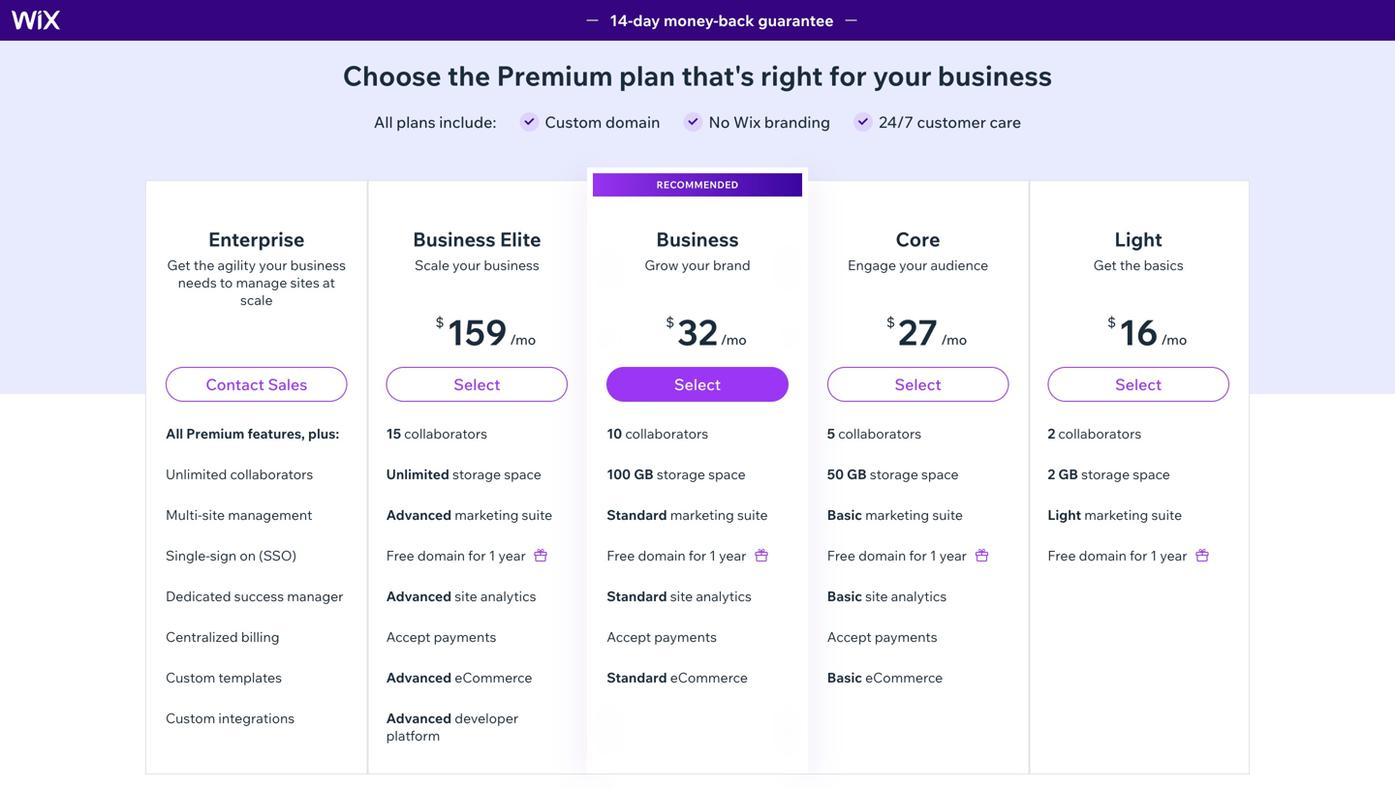 Task type: vqa. For each thing, say whether or not it's contained in the screenshot.
2's COLLABORATORS
yes



Task type: describe. For each thing, give the bounding box(es) containing it.
features,
[[247, 425, 305, 442]]

basic for site analytics
[[827, 588, 862, 605]]

sites
[[290, 274, 320, 291]]

14-day money-back guarantee
[[610, 11, 834, 30]]

contact sales button
[[166, 367, 347, 402]]

for down the basic marketing suite
[[909, 547, 927, 564]]

site for advanced
[[455, 588, 477, 605]]

sign
[[210, 547, 237, 564]]

marketing for standard
[[670, 507, 734, 524]]

developer platform
[[386, 710, 518, 745]]

light marketing suite
[[1048, 507, 1182, 524]]

standard site analytics
[[607, 588, 752, 605]]

3 year from the left
[[939, 547, 967, 564]]

domain up basic site analytics at the right of the page
[[858, 547, 906, 564]]

unlimited collaborators
[[166, 466, 313, 483]]

centralized
[[166, 629, 238, 646]]

single-sign on (sso)
[[166, 547, 297, 564]]

basic for ecommerce
[[827, 669, 862, 686]]

plus:
[[308, 425, 339, 442]]

standard ecommerce
[[607, 669, 748, 686]]

4 free from the left
[[1048, 547, 1076, 564]]

brand
[[713, 257, 750, 274]]

3 accept from the left
[[827, 629, 872, 646]]

suite for basic marketing suite
[[932, 507, 963, 524]]

5 collaborators
[[827, 425, 921, 442]]

get for enterprise
[[167, 257, 190, 274]]

no
[[709, 112, 730, 132]]

business grow your brand
[[645, 227, 750, 274]]

4 1 from the left
[[1150, 547, 1157, 564]]

suite for standard marketing suite
[[737, 507, 768, 524]]

1 year from the left
[[498, 547, 526, 564]]

10 collaborators
[[607, 425, 708, 442]]

3 payments from the left
[[875, 629, 937, 646]]

site for standard
[[670, 588, 693, 605]]

1 accept from the left
[[386, 629, 431, 646]]

custom for custom integrations
[[166, 710, 215, 727]]

care
[[990, 112, 1021, 132]]

3 accept payments from the left
[[827, 629, 937, 646]]

standard marketing suite
[[607, 507, 768, 524]]

custom templates
[[166, 669, 282, 686]]

all premium features, plus:
[[166, 425, 339, 442]]

right
[[760, 59, 823, 93]]

$ 32 /mo
[[666, 310, 747, 354]]

manager
[[287, 588, 343, 605]]

10
[[607, 425, 622, 442]]

the for light
[[1120, 257, 1141, 274]]

at
[[323, 274, 335, 291]]

marketing for basic
[[865, 507, 929, 524]]

custom domain
[[545, 112, 660, 132]]

gb for 100 gb
[[634, 466, 654, 483]]

your inside business elite scale your business
[[452, 257, 481, 274]]

enterprise
[[208, 227, 305, 251]]

needs
[[178, 274, 217, 291]]

agility
[[218, 257, 256, 274]]

billing
[[241, 629, 279, 646]]

suite for advanced marketing suite
[[522, 507, 552, 524]]

$ for 27
[[886, 314, 895, 331]]

your inside enterprise get the agility your business needs to manage sites at scale
[[259, 257, 287, 274]]

space for 100 gb storage space
[[708, 466, 746, 483]]

advanced site analytics
[[386, 588, 536, 605]]

scale
[[240, 292, 273, 309]]

32
[[677, 310, 718, 354]]

5
[[827, 425, 835, 442]]

customer
[[917, 112, 986, 132]]

$ for 32
[[666, 314, 674, 331]]

advanced marketing suite
[[386, 507, 552, 524]]

collaborators for 2
[[1058, 425, 1141, 442]]

recommended
[[656, 179, 739, 191]]

4 free domain for 1 year from the left
[[1048, 547, 1187, 564]]

basic for marketing suite
[[827, 507, 862, 524]]

include:
[[439, 112, 496, 132]]

select for 1st select button from the left
[[454, 375, 500, 394]]

2 select button from the left
[[607, 367, 788, 402]]

no wix branding
[[709, 112, 830, 132]]

elite
[[500, 227, 541, 251]]

get for light
[[1093, 257, 1117, 274]]

analytics for advanced site analytics
[[480, 588, 536, 605]]

guarantee
[[758, 11, 834, 30]]

basic site analytics
[[827, 588, 947, 605]]

2 gb storage space
[[1048, 466, 1170, 483]]

/mo for 16
[[1161, 331, 1187, 348]]

select for 3rd select button
[[895, 375, 941, 394]]

100
[[607, 466, 631, 483]]

16
[[1119, 310, 1158, 354]]

1 free from the left
[[386, 547, 414, 564]]

2 collaborators
[[1048, 425, 1141, 442]]

domain up advanced site analytics
[[417, 547, 465, 564]]

that's
[[681, 59, 754, 93]]

to
[[220, 274, 233, 291]]

advanced ecommerce
[[386, 669, 532, 686]]

manage
[[236, 274, 287, 291]]

domain up standard site analytics
[[638, 547, 686, 564]]

2 year from the left
[[719, 547, 746, 564]]

1 accept payments from the left
[[386, 629, 496, 646]]

engage
[[848, 257, 896, 274]]

domain down light marketing suite
[[1079, 547, 1127, 564]]

/mo for 32
[[721, 331, 747, 348]]

light get the basics
[[1093, 227, 1184, 274]]

1 payments from the left
[[434, 629, 496, 646]]

24/7
[[879, 112, 913, 132]]

3 1 from the left
[[930, 547, 936, 564]]

$ 16 /mo
[[1107, 310, 1187, 354]]

back
[[718, 11, 754, 30]]

for right right
[[829, 59, 867, 93]]

on
[[240, 547, 256, 564]]

select for 2nd select button from the left
[[674, 375, 721, 394]]

$ for 159
[[436, 314, 444, 331]]

24/7 customer care
[[879, 112, 1021, 132]]

for down the standard marketing suite
[[689, 547, 706, 564]]

site for basic
[[865, 588, 888, 605]]

plan
[[619, 59, 675, 93]]

the for enterprise
[[194, 257, 214, 274]]

collaborators up management
[[230, 466, 313, 483]]

business elite scale your business
[[413, 227, 541, 274]]

159
[[447, 310, 507, 354]]

analytics for basic site analytics
[[891, 588, 947, 605]]

analytics for standard site analytics
[[696, 588, 752, 605]]

scale
[[415, 257, 449, 274]]

your up 24/7 at the top
[[873, 59, 932, 93]]

collaborators for 15
[[404, 425, 487, 442]]

2 payments from the left
[[654, 629, 717, 646]]

your inside the business grow your brand
[[682, 257, 710, 274]]

core
[[896, 227, 940, 251]]

4 select button from the left
[[1048, 367, 1229, 402]]

sales
[[268, 375, 307, 394]]

branding
[[764, 112, 830, 132]]

business for grow
[[656, 227, 739, 251]]

marketing for advanced
[[455, 507, 519, 524]]

success
[[234, 588, 284, 605]]

light for light get the basics
[[1114, 227, 1163, 251]]

$ 27 /mo
[[886, 310, 967, 354]]



Task type: locate. For each thing, give the bounding box(es) containing it.
1 horizontal spatial payments
[[654, 629, 717, 646]]

3 advanced from the top
[[386, 669, 452, 686]]

0 horizontal spatial unlimited
[[166, 466, 227, 483]]

business
[[938, 59, 1052, 93], [290, 257, 346, 274], [484, 257, 539, 274]]

2 horizontal spatial ecommerce
[[865, 669, 943, 686]]

1 horizontal spatial the
[[447, 59, 490, 93]]

100 gb storage space
[[607, 466, 746, 483]]

0 horizontal spatial light
[[1048, 507, 1081, 524]]

dedicated success manager
[[166, 588, 343, 605]]

1 horizontal spatial light
[[1114, 227, 1163, 251]]

15
[[386, 425, 401, 442]]

3 $ from the left
[[886, 314, 895, 331]]

3 select from the left
[[895, 375, 941, 394]]

storage for 50 gb
[[870, 466, 918, 483]]

$ inside $ 159 /mo
[[436, 314, 444, 331]]

ecommerce for standard ecommerce
[[670, 669, 748, 686]]

0 vertical spatial standard
[[607, 507, 667, 524]]

collaborators up the unlimited storage space
[[404, 425, 487, 442]]

3 storage from the left
[[870, 466, 918, 483]]

centralized billing
[[166, 629, 279, 646]]

2 marketing from the left
[[670, 507, 734, 524]]

select
[[454, 375, 500, 394], [674, 375, 721, 394], [895, 375, 941, 394], [1115, 375, 1162, 394]]

standard up standard ecommerce
[[607, 588, 667, 605]]

2 $ from the left
[[666, 314, 674, 331]]

accept up advanced ecommerce
[[386, 629, 431, 646]]

storage up advanced marketing suite
[[452, 466, 501, 483]]

basics
[[1144, 257, 1184, 274]]

payments down advanced site analytics
[[434, 629, 496, 646]]

/mo inside $ 159 /mo
[[510, 331, 536, 348]]

1 space from the left
[[504, 466, 541, 483]]

suite down 50 gb storage space
[[932, 507, 963, 524]]

$ left 159 at the left top of page
[[436, 314, 444, 331]]

year down the basic marketing suite
[[939, 547, 967, 564]]

ecommerce down basic site analytics at the right of the page
[[865, 669, 943, 686]]

gb right 100
[[634, 466, 654, 483]]

$
[[436, 314, 444, 331], [666, 314, 674, 331], [886, 314, 895, 331], [1107, 314, 1116, 331]]

analytics down the basic marketing suite
[[891, 588, 947, 605]]

2 vertical spatial basic
[[827, 669, 862, 686]]

3 /mo from the left
[[941, 331, 967, 348]]

1 select button from the left
[[386, 367, 568, 402]]

2 horizontal spatial the
[[1120, 257, 1141, 274]]

platform
[[386, 728, 440, 745]]

business inside the business grow your brand
[[656, 227, 739, 251]]

1 standard from the top
[[607, 507, 667, 524]]

free down light marketing suite
[[1048, 547, 1076, 564]]

light up basics
[[1114, 227, 1163, 251]]

select button down 159 at the left top of page
[[386, 367, 568, 402]]

2 2 from the top
[[1048, 466, 1055, 483]]

the inside enterprise get the agility your business needs to manage sites at scale
[[194, 257, 214, 274]]

suite for light marketing suite
[[1151, 507, 1182, 524]]

3 ecommerce from the left
[[865, 669, 943, 686]]

4 $ from the left
[[1107, 314, 1116, 331]]

1 down the basic marketing suite
[[930, 547, 936, 564]]

0 horizontal spatial premium
[[186, 425, 244, 442]]

27
[[898, 310, 938, 354]]

year
[[498, 547, 526, 564], [719, 547, 746, 564], [939, 547, 967, 564], [1160, 547, 1187, 564]]

$ for 16
[[1107, 314, 1116, 331]]

collaborators
[[404, 425, 487, 442], [625, 425, 708, 442], [838, 425, 921, 442], [1058, 425, 1141, 442], [230, 466, 313, 483]]

collaborators up the 2 gb storage space
[[1058, 425, 1141, 442]]

accept payments up standard ecommerce
[[607, 629, 717, 646]]

0 horizontal spatial ecommerce
[[455, 669, 532, 686]]

0 horizontal spatial get
[[167, 257, 190, 274]]

accept payments up basic ecommerce
[[827, 629, 937, 646]]

2 vertical spatial standard
[[607, 669, 667, 686]]

2 /mo from the left
[[721, 331, 747, 348]]

2 gb from the left
[[847, 466, 867, 483]]

storage for 100 gb
[[657, 466, 705, 483]]

$ inside $ 16 /mo
[[1107, 314, 1116, 331]]

2 horizontal spatial accept payments
[[827, 629, 937, 646]]

collaborators up 100 gb storage space in the bottom of the page
[[625, 425, 708, 442]]

basic down basic site analytics at the right of the page
[[827, 669, 862, 686]]

money-
[[664, 11, 718, 30]]

1 horizontal spatial ecommerce
[[670, 669, 748, 686]]

/mo right the 32
[[721, 331, 747, 348]]

year down advanced marketing suite
[[498, 547, 526, 564]]

0 vertical spatial light
[[1114, 227, 1163, 251]]

contact
[[206, 375, 264, 394]]

1 vertical spatial standard
[[607, 588, 667, 605]]

the up include:
[[447, 59, 490, 93]]

advanced for marketing suite
[[386, 507, 452, 524]]

3 standard from the top
[[607, 669, 667, 686]]

ecommerce
[[455, 669, 532, 686], [670, 669, 748, 686], [865, 669, 943, 686]]

custom for custom domain
[[545, 112, 602, 132]]

2 vertical spatial custom
[[166, 710, 215, 727]]

/mo for 27
[[941, 331, 967, 348]]

3 space from the left
[[921, 466, 959, 483]]

1 horizontal spatial accept payments
[[607, 629, 717, 646]]

1 horizontal spatial premium
[[497, 59, 613, 93]]

get
[[167, 257, 190, 274], [1093, 257, 1117, 274]]

4 select from the left
[[1115, 375, 1162, 394]]

your right scale
[[452, 257, 481, 274]]

site for multi-
[[202, 507, 225, 524]]

select down 159 at the left top of page
[[454, 375, 500, 394]]

all for all premium features, plus:
[[166, 425, 183, 442]]

get inside enterprise get the agility your business needs to manage sites at scale
[[167, 257, 190, 274]]

2 for 2 gb
[[1048, 466, 1055, 483]]

0 horizontal spatial accept
[[386, 629, 431, 646]]

0 horizontal spatial business
[[290, 257, 346, 274]]

(sso)
[[259, 547, 297, 564]]

accept payments up advanced ecommerce
[[386, 629, 496, 646]]

$ 159 /mo
[[436, 310, 536, 354]]

select button down 27 in the top right of the page
[[827, 367, 1009, 402]]

/mo for 159
[[510, 331, 536, 348]]

wix
[[733, 112, 761, 132]]

gb right 50
[[847, 466, 867, 483]]

enterprise get the agility your business needs to manage sites at scale
[[167, 227, 346, 309]]

business inside business elite scale your business
[[484, 257, 539, 274]]

2 horizontal spatial accept
[[827, 629, 872, 646]]

site down advanced marketing suite
[[455, 588, 477, 605]]

4 year from the left
[[1160, 547, 1187, 564]]

premium up custom domain
[[497, 59, 613, 93]]

accept payments
[[386, 629, 496, 646], [607, 629, 717, 646], [827, 629, 937, 646]]

2 horizontal spatial payments
[[875, 629, 937, 646]]

grow
[[645, 257, 679, 274]]

advanced
[[386, 507, 452, 524], [386, 588, 452, 605], [386, 669, 452, 686], [386, 710, 452, 727]]

storage for 2 gb
[[1081, 466, 1130, 483]]

unlimited for unlimited storage space
[[386, 466, 449, 483]]

basic
[[827, 507, 862, 524], [827, 588, 862, 605], [827, 669, 862, 686]]

4 suite from the left
[[1151, 507, 1182, 524]]

premium up unlimited collaborators
[[186, 425, 244, 442]]

all for all plans include:
[[374, 112, 393, 132]]

3 basic from the top
[[827, 669, 862, 686]]

4 /mo from the left
[[1161, 331, 1187, 348]]

2 for 2
[[1048, 425, 1055, 442]]

single-
[[166, 547, 210, 564]]

free up standard site analytics
[[607, 547, 635, 564]]

multi-
[[166, 507, 202, 524]]

payments
[[434, 629, 496, 646], [654, 629, 717, 646], [875, 629, 937, 646]]

2 suite from the left
[[737, 507, 768, 524]]

marketing down 50 gb storage space
[[865, 507, 929, 524]]

1 vertical spatial all
[[166, 425, 183, 442]]

3 free domain for 1 year from the left
[[827, 547, 967, 564]]

1 2 from the top
[[1048, 425, 1055, 442]]

1 /mo from the left
[[510, 331, 536, 348]]

1 analytics from the left
[[480, 588, 536, 605]]

suite down the 2 gb storage space
[[1151, 507, 1182, 524]]

collaborators for 5
[[838, 425, 921, 442]]

choose the premium plan that's right for your business
[[343, 59, 1052, 93]]

choose
[[343, 59, 441, 93]]

0 vertical spatial basic
[[827, 507, 862, 524]]

year down the standard marketing suite
[[719, 547, 746, 564]]

2 1 from the left
[[709, 547, 716, 564]]

free up basic site analytics at the right of the page
[[827, 547, 855, 564]]

select button down the 32
[[607, 367, 788, 402]]

your right grow
[[682, 257, 710, 274]]

business inside business elite scale your business
[[413, 227, 496, 251]]

space up light marketing suite
[[1133, 466, 1170, 483]]

1 business from the left
[[413, 227, 496, 251]]

developer
[[455, 710, 518, 727]]

unlimited
[[166, 466, 227, 483], [386, 466, 449, 483]]

3 analytics from the left
[[891, 588, 947, 605]]

2 horizontal spatial business
[[938, 59, 1052, 93]]

1 vertical spatial custom
[[166, 669, 215, 686]]

$ left the 32
[[666, 314, 674, 331]]

integrations
[[218, 710, 295, 727]]

standard down standard site analytics
[[607, 669, 667, 686]]

3 select button from the left
[[827, 367, 1009, 402]]

payments down basic site analytics at the right of the page
[[875, 629, 937, 646]]

1 horizontal spatial business
[[484, 257, 539, 274]]

the inside light get the basics
[[1120, 257, 1141, 274]]

1 down advanced marketing suite
[[489, 547, 495, 564]]

2 basic from the top
[[827, 588, 862, 605]]

1 vertical spatial basic
[[827, 588, 862, 605]]

1 horizontal spatial accept
[[607, 629, 651, 646]]

2 free domain for 1 year from the left
[[607, 547, 746, 564]]

1 marketing from the left
[[455, 507, 519, 524]]

domain down plan
[[605, 112, 660, 132]]

accept up standard ecommerce
[[607, 629, 651, 646]]

1 gb from the left
[[634, 466, 654, 483]]

basic marketing suite
[[827, 507, 963, 524]]

1 1 from the left
[[489, 547, 495, 564]]

domain
[[605, 112, 660, 132], [417, 547, 465, 564], [638, 547, 686, 564], [858, 547, 906, 564], [1079, 547, 1127, 564]]

space
[[504, 466, 541, 483], [708, 466, 746, 483], [921, 466, 959, 483], [1133, 466, 1170, 483]]

free domain for 1 year
[[386, 547, 526, 564], [607, 547, 746, 564], [827, 547, 967, 564], [1048, 547, 1187, 564]]

dedicated
[[166, 588, 231, 605]]

space up the basic marketing suite
[[921, 466, 959, 483]]

storage up the standard marketing suite
[[657, 466, 705, 483]]

/mo inside '$ 32 /mo'
[[721, 331, 747, 348]]

1 horizontal spatial gb
[[847, 466, 867, 483]]

0 horizontal spatial analytics
[[480, 588, 536, 605]]

free domain for 1 year down light marketing suite
[[1048, 547, 1187, 564]]

basic ecommerce
[[827, 669, 943, 686]]

0 horizontal spatial all
[[166, 425, 183, 442]]

free up advanced site analytics
[[386, 547, 414, 564]]

analytics down advanced marketing suite
[[480, 588, 536, 605]]

marketing down 100 gb storage space in the bottom of the page
[[670, 507, 734, 524]]

gb down 2 collaborators
[[1058, 466, 1078, 483]]

3 marketing from the left
[[865, 507, 929, 524]]

0 horizontal spatial payments
[[434, 629, 496, 646]]

plans
[[396, 112, 436, 132]]

get up the needs
[[167, 257, 190, 274]]

4 marketing from the left
[[1084, 507, 1148, 524]]

2 standard from the top
[[607, 588, 667, 605]]

business up 'at'
[[290, 257, 346, 274]]

4 storage from the left
[[1081, 466, 1130, 483]]

0 horizontal spatial business
[[413, 227, 496, 251]]

$ left 27 in the top right of the page
[[886, 314, 895, 331]]

0 horizontal spatial gb
[[634, 466, 654, 483]]

/mo inside $ 16 /mo
[[1161, 331, 1187, 348]]

/mo right 16
[[1161, 331, 1187, 348]]

light
[[1114, 227, 1163, 251], [1048, 507, 1081, 524]]

core engage your audience
[[848, 227, 988, 274]]

0 vertical spatial all
[[374, 112, 393, 132]]

$ left 16
[[1107, 314, 1116, 331]]

0 vertical spatial premium
[[497, 59, 613, 93]]

standard for site analytics
[[607, 588, 667, 605]]

2 accept payments from the left
[[607, 629, 717, 646]]

select button
[[386, 367, 568, 402], [607, 367, 788, 402], [827, 367, 1009, 402], [1048, 367, 1229, 402]]

1 horizontal spatial unlimited
[[386, 466, 449, 483]]

site
[[202, 507, 225, 524], [455, 588, 477, 605], [670, 588, 693, 605], [865, 588, 888, 605]]

2 free from the left
[[607, 547, 635, 564]]

select button down 16
[[1048, 367, 1229, 402]]

get inside light get the basics
[[1093, 257, 1117, 274]]

2 analytics from the left
[[696, 588, 752, 605]]

/mo inside $ 27 /mo
[[941, 331, 967, 348]]

select down 16
[[1115, 375, 1162, 394]]

50
[[827, 466, 844, 483]]

1 get from the left
[[167, 257, 190, 274]]

1 $ from the left
[[436, 314, 444, 331]]

suite down 100 gb storage space in the bottom of the page
[[737, 507, 768, 524]]

$ inside $ 27 /mo
[[886, 314, 895, 331]]

2 accept from the left
[[607, 629, 651, 646]]

all plans include:
[[374, 112, 496, 132]]

1 free domain for 1 year from the left
[[386, 547, 526, 564]]

marketing down the unlimited storage space
[[455, 507, 519, 524]]

unlimited up multi-
[[166, 466, 227, 483]]

business inside enterprise get the agility your business needs to manage sites at scale
[[290, 257, 346, 274]]

0 vertical spatial custom
[[545, 112, 602, 132]]

space for 2 gb storage space
[[1133, 466, 1170, 483]]

site up sign
[[202, 507, 225, 524]]

4 advanced from the top
[[386, 710, 452, 727]]

space for 50 gb storage space
[[921, 466, 959, 483]]

0 horizontal spatial the
[[194, 257, 214, 274]]

$ inside '$ 32 /mo'
[[666, 314, 674, 331]]

audience
[[930, 257, 988, 274]]

management
[[228, 507, 312, 524]]

0 vertical spatial 2
[[1048, 425, 1055, 442]]

your
[[873, 59, 932, 93], [259, 257, 287, 274], [452, 257, 481, 274], [682, 257, 710, 274], [899, 257, 927, 274]]

2 down 2 collaborators
[[1048, 466, 1055, 483]]

light inside light get the basics
[[1114, 227, 1163, 251]]

select down 27 in the top right of the page
[[895, 375, 941, 394]]

50 gb storage space
[[827, 466, 959, 483]]

2 select from the left
[[674, 375, 721, 394]]

select for first select button from the right
[[1115, 375, 1162, 394]]

basic up basic ecommerce
[[827, 588, 862, 605]]

4 space from the left
[[1133, 466, 1170, 483]]

ecommerce for basic ecommerce
[[865, 669, 943, 686]]

2 ecommerce from the left
[[670, 669, 748, 686]]

multi-site management
[[166, 507, 312, 524]]

year down light marketing suite
[[1160, 547, 1187, 564]]

2 up the 2 gb storage space
[[1048, 425, 1055, 442]]

2 horizontal spatial analytics
[[891, 588, 947, 605]]

contact sales
[[206, 375, 307, 394]]

payments down standard site analytics
[[654, 629, 717, 646]]

1 advanced from the top
[[386, 507, 452, 524]]

free domain for 1 year up standard site analytics
[[607, 547, 746, 564]]

1 storage from the left
[[452, 466, 501, 483]]

light for light marketing suite
[[1048, 507, 1081, 524]]

1 suite from the left
[[522, 507, 552, 524]]

business up scale
[[413, 227, 496, 251]]

marketing for light
[[1084, 507, 1148, 524]]

standard for ecommerce
[[607, 669, 667, 686]]

unlimited storage space
[[386, 466, 541, 483]]

accept up basic ecommerce
[[827, 629, 872, 646]]

your inside core engage your audience
[[899, 257, 927, 274]]

2 get from the left
[[1093, 257, 1117, 274]]

2 advanced from the top
[[386, 588, 452, 605]]

1 horizontal spatial business
[[656, 227, 739, 251]]

custom for custom templates
[[166, 669, 215, 686]]

1 vertical spatial 2
[[1048, 466, 1055, 483]]

ecommerce for advanced ecommerce
[[455, 669, 532, 686]]

/mo right 159 at the left top of page
[[510, 331, 536, 348]]

2 business from the left
[[656, 227, 739, 251]]

3 gb from the left
[[1058, 466, 1078, 483]]

3 suite from the left
[[932, 507, 963, 524]]

2 unlimited from the left
[[386, 466, 449, 483]]

business down elite
[[484, 257, 539, 274]]

2 space from the left
[[708, 466, 746, 483]]

marketing
[[455, 507, 519, 524], [670, 507, 734, 524], [865, 507, 929, 524], [1084, 507, 1148, 524]]

advanced for ecommerce
[[386, 669, 452, 686]]

gb for 2 gb
[[1058, 466, 1078, 483]]

business for elite
[[413, 227, 496, 251]]

suite
[[522, 507, 552, 524], [737, 507, 768, 524], [932, 507, 963, 524], [1151, 507, 1182, 524]]

all up unlimited collaborators
[[166, 425, 183, 442]]

collaborators up 50 gb storage space
[[838, 425, 921, 442]]

1 select from the left
[[454, 375, 500, 394]]

custom
[[545, 112, 602, 132], [166, 669, 215, 686], [166, 710, 215, 727]]

free domain for 1 year down the basic marketing suite
[[827, 547, 967, 564]]

basic down 50
[[827, 507, 862, 524]]

standard
[[607, 507, 667, 524], [607, 588, 667, 605], [607, 669, 667, 686]]

space up advanced marketing suite
[[504, 466, 541, 483]]

ecommerce down standard site analytics
[[670, 669, 748, 686]]

analytics
[[480, 588, 536, 605], [696, 588, 752, 605], [891, 588, 947, 605]]

custom integrations
[[166, 710, 295, 727]]

1 horizontal spatial analytics
[[696, 588, 752, 605]]

1 vertical spatial premium
[[186, 425, 244, 442]]

advanced for site analytics
[[386, 588, 452, 605]]

2 horizontal spatial gb
[[1058, 466, 1078, 483]]

14-
[[610, 11, 633, 30]]

suite down the unlimited storage space
[[522, 507, 552, 524]]

15 collaborators
[[386, 425, 487, 442]]

1 unlimited from the left
[[166, 466, 227, 483]]

space up the standard marketing suite
[[708, 466, 746, 483]]

storage up light marketing suite
[[1081, 466, 1130, 483]]

storage up the basic marketing suite
[[870, 466, 918, 483]]

gb for 50 gb
[[847, 466, 867, 483]]

day
[[633, 11, 660, 30]]

ecommerce up the developer
[[455, 669, 532, 686]]

1 down the standard marketing suite
[[709, 547, 716, 564]]

business up care in the right top of the page
[[938, 59, 1052, 93]]

1 vertical spatial light
[[1048, 507, 1081, 524]]

templates
[[218, 669, 282, 686]]

the up the needs
[[194, 257, 214, 274]]

1 horizontal spatial get
[[1093, 257, 1117, 274]]

3 free from the left
[[827, 547, 855, 564]]

gb
[[634, 466, 654, 483], [847, 466, 867, 483], [1058, 466, 1078, 483]]

standard down 100
[[607, 507, 667, 524]]

select down the 32
[[674, 375, 721, 394]]

collaborators for 10
[[625, 425, 708, 442]]

for down light marketing suite
[[1130, 547, 1147, 564]]

1 horizontal spatial all
[[374, 112, 393, 132]]

1 ecommerce from the left
[[455, 669, 532, 686]]

unlimited for unlimited collaborators
[[166, 466, 227, 483]]

1 basic from the top
[[827, 507, 862, 524]]

0 horizontal spatial accept payments
[[386, 629, 496, 646]]

get left basics
[[1093, 257, 1117, 274]]

site up basic ecommerce
[[865, 588, 888, 605]]

standard for marketing suite
[[607, 507, 667, 524]]

for down advanced marketing suite
[[468, 547, 486, 564]]

2 storage from the left
[[657, 466, 705, 483]]



